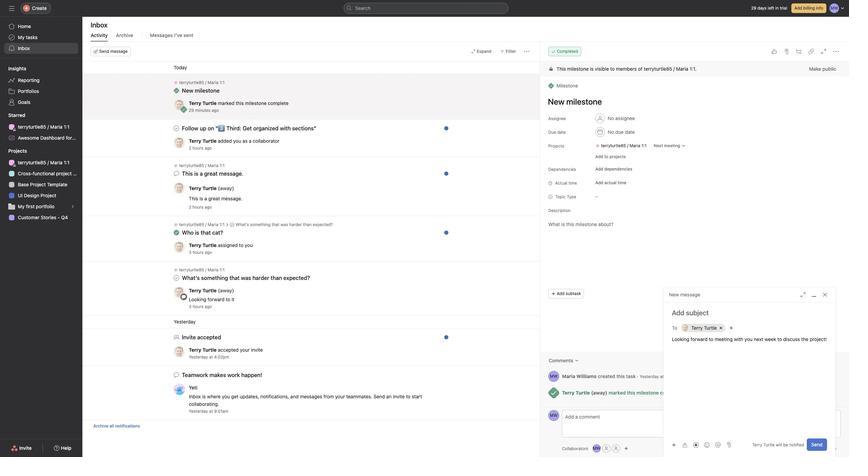 Task type: describe. For each thing, give the bounding box(es) containing it.
to inside terry turtle assigned to you 3 hours ago
[[239, 243, 244, 248]]

yesterday up invite accepted
[[174, 319, 196, 325]]

customer stories - q4
[[18, 215, 68, 221]]

2 inside this is a great message. 2 hours ago
[[189, 205, 191, 210]]

follow
[[182, 125, 198, 132]]

my for my first portfolio
[[18, 204, 25, 210]]

tt button for terry turtle added you as a collaborator 2 hours ago
[[174, 137, 185, 148]]

complete inside terry turtle marked this milestone complete 29 minutes ago
[[268, 100, 289, 106]]

record a video image
[[694, 443, 699, 448]]

goals link
[[4, 97, 78, 108]]

turtle for terry turtle assigned to you 3 hours ago
[[203, 243, 217, 248]]

hours inside this is a great message. 2 hours ago
[[193, 205, 204, 210]]

tt inside "terry turtle" cell
[[683, 326, 688, 331]]

assignee
[[549, 116, 566, 121]]

stories
[[41, 215, 56, 221]]

1 vertical spatial project
[[30, 182, 46, 188]]

terry for terry turtle
[[692, 325, 703, 331]]

archive notification image for invite accepted
[[441, 337, 447, 342]]

turtle for terry turtle (away)
[[203, 185, 217, 191]]

1:1 inside main content
[[642, 143, 647, 148]]

29 inside terry turtle marked this milestone complete 29 minutes ago
[[189, 108, 194, 113]]

Task Name text field
[[544, 94, 841, 110]]

show options image
[[834, 389, 839, 393]]

ago inside this is a great message. 2 hours ago
[[205, 205, 212, 210]]

maria inside starred element
[[50, 124, 62, 130]]

(away) for (away)
[[218, 185, 234, 191]]

terry turtle (away)
[[189, 185, 234, 191]]

date inside dropdown button
[[625, 129, 635, 135]]

4:02pm
[[214, 355, 229, 360]]

tt for tt button related to terry turtle (away)
[[177, 186, 182, 191]]

terry turtle link for terry turtle added you as a collaborator 2 hours ago
[[189, 138, 217, 144]]

terryturtle85 inside starred element
[[18, 124, 46, 130]]

send inside yeti inbox is where you get updates, notifications, and messages from your teammates. send an invite to start collaborating. yesterday at 9:01am
[[374, 394, 385, 400]]

expand button
[[468, 47, 495, 56]]

this for this is a great message.
[[182, 171, 193, 177]]

—
[[595, 195, 598, 199]]

a for great message.
[[200, 171, 203, 177]]

add billing info
[[795, 5, 824, 11]]

topic
[[555, 194, 566, 200]]

template
[[47, 182, 67, 188]]

add or remove collaborators image
[[625, 447, 629, 451]]

1:1 inside projects element
[[64, 160, 70, 166]]

invite inside yeti inbox is where you get updates, notifications, and messages from your teammates. send an invite to start collaborating. yesterday at 9:01am
[[393, 394, 405, 400]]

maria inside projects element
[[50, 160, 62, 166]]

2 vertical spatial mw button
[[593, 445, 601, 453]]

at inside terry turtle accepted your invite yesterday at 4:02pm
[[209, 355, 213, 360]]

what's for what's something that was harder than expected?
[[236, 222, 249, 227]]

what's for what's something that was harder than expected?
[[182, 275, 200, 281]]

more actions image
[[524, 49, 530, 54]]

work happen!
[[228, 372, 262, 379]]

1 horizontal spatial inbox
[[91, 21, 108, 29]]

terry for terry turtle added you as a collaborator 2 hours ago
[[189, 138, 201, 144]]

sent
[[184, 32, 193, 38]]

terryturtle85 / maria 1:1 inside starred element
[[18, 124, 70, 130]]

terry turtle added you as a collaborator 2 hours ago
[[189, 138, 280, 151]]

from
[[324, 394, 334, 400]]

type
[[567, 194, 577, 200]]

9:01am
[[214, 409, 228, 414]]

forward inside terry turtle (away) looking forward to it 3 hours ago
[[208, 297, 225, 303]]

maria williams created this task · yesterday at 12:40pm
[[562, 374, 682, 379]]

hours inside terry turtle assigned to you 3 hours ago
[[193, 250, 204, 255]]

customer stories - q4 link
[[4, 212, 78, 223]]

you inside yeti inbox is where you get updates, notifications, and messages from your teammates. send an invite to start collaborating. yesterday at 9:01am
[[222, 394, 230, 400]]

projects element
[[0, 145, 82, 225]]

description
[[549, 208, 571, 213]]

message
[[110, 49, 128, 54]]

base project template
[[18, 182, 67, 188]]

turtle for terry turtle
[[704, 325, 717, 331]]

terry turtle (away) looking forward to it 3 hours ago
[[189, 288, 235, 310]]

terryturtle85 / maria 1:1 up who is that cat?
[[179, 222, 225, 227]]

turtle for terry turtle marked this milestone complete 29 minutes ago
[[203, 100, 217, 106]]

to down terry turtle on the bottom right of the page
[[709, 337, 714, 343]]

terry for terry turtle will be notified
[[753, 443, 763, 448]]

yesterday inside yeti inbox is where you get updates, notifications, and messages from your teammates. send an invite to start collaborating. yesterday at 9:01am
[[189, 409, 208, 414]]

than expected?
[[271, 275, 310, 281]]

completed button
[[549, 47, 582, 56]]

milestone inside button
[[815, 446, 837, 452]]

first
[[26, 204, 35, 210]]

at mention image
[[716, 443, 721, 448]]

portfolio
[[36, 204, 55, 210]]

starred element
[[0, 109, 100, 145]]

inbox link
[[4, 43, 78, 54]]

1:1 inside starred element
[[64, 124, 70, 130]]

terry for terry turtle (away)
[[189, 185, 201, 191]]

minutes
[[195, 108, 211, 113]]

terry turtle cell
[[682, 324, 726, 333]]

add actual time
[[596, 180, 627, 186]]

start
[[412, 394, 422, 400]]

to inside terry turtle (away) looking forward to it 3 hours ago
[[226, 297, 230, 303]]

archive for archive
[[116, 32, 133, 38]]

/ down no due date
[[628, 143, 629, 148]]

2 vertical spatial project
[[41, 193, 56, 199]]

to right the visible
[[611, 66, 615, 72]]

this is a great message.
[[182, 171, 244, 177]]

1:1 down terry turtle assigned to you 3 hours ago
[[220, 268, 225, 273]]

with
[[734, 337, 744, 343]]

this for milestone
[[236, 100, 244, 106]]

base project template link
[[4, 179, 78, 190]]

yesterday inside maria williams created this task · yesterday at 12:40pm
[[640, 374, 659, 379]]

no due date
[[608, 129, 635, 135]]

insights button
[[0, 65, 26, 72]]

new milestone dialog
[[540, 42, 850, 458]]

-
[[58, 215, 60, 221]]

add another team, project, or person image
[[730, 326, 734, 330]]

to right week
[[778, 337, 782, 343]]

terryturtle85 / maria 1:1 link for cross-functional project plan
[[4, 157, 78, 168]]

2 vertical spatial mw
[[593, 446, 601, 451]]

29 days left in trial
[[752, 5, 788, 11]]

1 horizontal spatial 29
[[752, 5, 757, 11]]

due
[[549, 130, 556, 135]]

1 vertical spatial forward
[[691, 337, 708, 343]]

main content containing this milestone is visible to members of terryturtle85 / maria 1:1.
[[540, 61, 850, 407]]

/ up 'new milestone' at the top left of page
[[205, 80, 207, 85]]

new message
[[670, 292, 701, 298]]

this for task
[[617, 374, 625, 379]]

something for what's something that was harder than expected?
[[201, 275, 228, 281]]

messages i've sent link
[[150, 32, 193, 42]]

my first portfolio link
[[4, 201, 78, 212]]

was for than expected?
[[241, 275, 251, 281]]

that for than expected?
[[230, 275, 240, 281]]

maria down terry turtle assigned to you 3 hours ago
[[208, 268, 218, 273]]

terry for terry turtle (away) looking forward to it 3 hours ago
[[189, 288, 201, 294]]

reporting link
[[4, 75, 78, 86]]

get
[[243, 125, 252, 132]]

teammates.
[[346, 394, 372, 400]]

collaborator
[[253, 138, 280, 144]]

5 tt button from the top
[[174, 287, 185, 298]]

terry turtle link for terry turtle (away) marked this milestone complete
[[562, 390, 590, 396]]

ago inside terry turtle (away) looking forward to it 3 hours ago
[[205, 304, 212, 310]]

milestone
[[557, 83, 578, 89]]

it
[[232, 297, 235, 303]]

harder for than
[[289, 222, 302, 227]]

yesterday inside terry turtle accepted your invite yesterday at 4:02pm
[[189, 355, 208, 360]]

1 horizontal spatial looking
[[672, 337, 690, 343]]

awesome
[[18, 135, 39, 141]]

projects inside main content
[[549, 144, 565, 149]]

looking inside terry turtle (away) looking forward to it 3 hours ago
[[189, 297, 206, 303]]

add dependencies
[[596, 167, 633, 172]]

tt button for terry turtle assigned to you 3 hours ago
[[174, 242, 185, 253]]

archive notification image
[[441, 165, 447, 171]]

tt for terry turtle added you as a collaborator 2 hours ago tt button
[[177, 140, 182, 145]]

archive all notifications
[[93, 424, 140, 429]]

insert an object image
[[672, 443, 676, 447]]

make
[[810, 66, 822, 72]]

turtle for terry turtle (away) marked this milestone complete
[[576, 390, 590, 396]]

3 inside terry turtle (away) looking forward to it 3 hours ago
[[189, 304, 192, 310]]

filter
[[506, 49, 516, 54]]

add actual time button
[[593, 178, 630, 188]]

1 vertical spatial mw
[[550, 413, 558, 418]]

projects
[[610, 154, 626, 159]]

/ up who is that cat?
[[205, 222, 207, 227]]

12:40pm
[[665, 374, 682, 379]]

add subtask
[[557, 291, 581, 296]]

third:
[[227, 125, 241, 132]]

that for than
[[272, 222, 279, 227]]

terry turtle link for terry turtle assigned to you 3 hours ago
[[189, 243, 217, 248]]

add for add billing info
[[795, 5, 803, 11]]

as
[[243, 138, 248, 144]]

complete inside main content
[[660, 390, 682, 396]]

a inside terry turtle added you as a collaborator 2 hours ago
[[249, 138, 252, 144]]

marked inside terry turtle marked this milestone complete 29 minutes ago
[[218, 100, 235, 106]]

archive notification image for follow up on "3️⃣ third: get organized with sections"
[[441, 127, 447, 133]]

is for who is that cat?
[[195, 230, 199, 236]]

leave milestone
[[800, 446, 837, 452]]

/ up this is a great message.
[[205, 163, 207, 168]]

projects button
[[0, 148, 27, 155]]

left
[[768, 5, 775, 11]]

days
[[758, 5, 767, 11]]

be
[[784, 443, 789, 448]]

copy milestone link image
[[809, 49, 815, 54]]

/ left '1:1.'
[[674, 66, 675, 72]]

maria up that cat?
[[208, 222, 218, 227]]

send for send message
[[99, 49, 109, 54]]

help
[[61, 446, 71, 451]]

3 inside terry turtle assigned to you 3 hours ago
[[189, 250, 192, 255]]

no due date button
[[593, 126, 638, 138]]

than
[[303, 222, 312, 227]]

an
[[386, 394, 392, 400]]

tt button for terry turtle (away)
[[174, 183, 185, 194]]

what's something that was harder than expected?
[[236, 222, 333, 227]]



Task type: vqa. For each thing, say whether or not it's contained in the screenshot.
What's in my trial? BUTTON
no



Task type: locate. For each thing, give the bounding box(es) containing it.
what's up terry turtle (away) looking forward to it 3 hours ago
[[182, 275, 200, 281]]

inbox down yeti
[[189, 394, 201, 400]]

send inside send button
[[812, 442, 823, 448]]

the
[[802, 337, 809, 343]]

terryturtle85 / maria 1:1 up 'new milestone' at the top left of page
[[179, 80, 225, 85]]

ago inside terry turtle added you as a collaborator 2 hours ago
[[205, 146, 212, 151]]

looking
[[189, 297, 206, 303], [672, 337, 690, 343]]

turtle for terry turtle added you as a collaborator 2 hours ago
[[203, 138, 217, 144]]

milestone right "leave"
[[815, 446, 837, 452]]

0 horizontal spatial date
[[558, 130, 566, 135]]

1 horizontal spatial projects
[[549, 144, 565, 149]]

add inside dropdown button
[[596, 180, 604, 186]]

complete down the 12:40pm
[[660, 390, 682, 396]]

that cat?
[[201, 230, 223, 236]]

yeti inbox is where you get updates, notifications, and messages from your teammates. send an invite to start collaborating. yesterday at 9:01am
[[189, 385, 424, 414]]

turtle inside main content
[[576, 390, 590, 396]]

2 horizontal spatial inbox
[[189, 394, 201, 400]]

turtle inside terry turtle added you as a collaborator 2 hours ago
[[203, 138, 217, 144]]

makes
[[210, 372, 226, 379]]

1:1.
[[690, 66, 697, 72]]

dialog
[[664, 288, 836, 458]]

time inside dropdown button
[[618, 180, 627, 186]]

notifications
[[115, 424, 140, 429]]

0 vertical spatial invite
[[251, 347, 263, 353]]

terry for terry turtle accepted your invite yesterday at 4:02pm
[[189, 347, 201, 353]]

add subtask image
[[797, 49, 802, 54]]

terry for terry turtle marked this milestone complete 29 minutes ago
[[189, 100, 201, 106]]

send right notified
[[812, 442, 823, 448]]

2 down follow
[[189, 146, 191, 151]]

milestone up milestone
[[568, 66, 589, 72]]

0 vertical spatial terryturtle85 / maria 1:1 link
[[4, 122, 78, 133]]

1 horizontal spatial archive
[[116, 32, 133, 38]]

0 vertical spatial inbox
[[91, 21, 108, 29]]

customer
[[18, 215, 40, 221]]

mw inside main content
[[550, 374, 558, 379]]

meeting inside "popup button"
[[664, 143, 681, 148]]

(away) up message.
[[218, 185, 234, 191]]

invite up work happen!
[[251, 347, 263, 353]]

to left projects
[[605, 154, 609, 159]]

turtle inside cell
[[704, 325, 717, 331]]

terryturtle85 / maria 1:1 inside main content
[[602, 143, 647, 148]]

0 vertical spatial harder
[[289, 222, 302, 227]]

harder left than expected?
[[253, 275, 269, 281]]

looking forward to meeting with you next week to discuss the project!
[[672, 337, 827, 343]]

of
[[638, 66, 643, 72]]

terry for terry turtle (away) marked this milestone complete
[[562, 390, 575, 396]]

add subtask button
[[549, 289, 584, 299]]

terryturtle85 inside projects element
[[18, 160, 46, 166]]

marked up "3️⃣ at top left
[[218, 100, 235, 106]]

1 horizontal spatial meeting
[[715, 337, 733, 343]]

hide sidebar image
[[9, 5, 14, 11]]

maria up this is a great message.
[[208, 163, 218, 168]]

yeti
[[189, 385, 197, 391]]

assignee
[[616, 115, 635, 121]]

is up terry turtle (away)
[[194, 171, 198, 177]]

was for than
[[281, 222, 288, 227]]

add inside button
[[596, 167, 604, 172]]

to inside yeti inbox is where you get updates, notifications, and messages from your teammates. send an invite to start collaborating. yesterday at 9:01am
[[406, 394, 411, 400]]

0 vertical spatial (away)
[[218, 185, 234, 191]]

2 vertical spatial at
[[209, 409, 213, 414]]

projects down 'awesome'
[[8, 148, 27, 154]]

1 horizontal spatial a
[[205, 196, 207, 202]]

milestone inside terry turtle marked this milestone complete 29 minutes ago
[[245, 100, 267, 106]]

add dependencies button
[[593, 165, 636, 174]]

mw
[[550, 374, 558, 379], [550, 413, 558, 418], [593, 446, 601, 451]]

ago down that cat?
[[205, 250, 212, 255]]

at inside yeti inbox is where you get updates, notifications, and messages from your teammates. send an invite to start collaborating. yesterday at 9:01am
[[209, 409, 213, 414]]

something
[[250, 222, 271, 227], [201, 275, 228, 281]]

goals
[[18, 99, 30, 105]]

2 vertical spatial send
[[812, 442, 823, 448]]

terryturtle85 / maria 1:1 link inside projects element
[[4, 157, 78, 168]]

1:1 up 'new milestone' at the top left of page
[[220, 80, 225, 85]]

tt button left terry turtle (away) looking forward to it 3 hours ago
[[174, 287, 185, 298]]

you inside terry turtle added you as a collaborator 2 hours ago
[[233, 138, 241, 144]]

you right 'assigned'
[[245, 243, 253, 248]]

a up terry turtle (away)
[[200, 171, 203, 177]]

1 vertical spatial archive
[[93, 424, 108, 429]]

activity
[[91, 32, 108, 38]]

1 hours from the top
[[193, 146, 204, 151]]

you inside terry turtle assigned to you 3 hours ago
[[245, 243, 253, 248]]

0 vertical spatial at
[[209, 355, 213, 360]]

add for add to projects
[[596, 154, 604, 159]]

at left the 12:40pm
[[660, 374, 664, 379]]

hours down who is that cat?
[[193, 250, 204, 255]]

tt for second tt button from the bottom
[[177, 290, 182, 295]]

yesterday up teamwork
[[189, 355, 208, 360]]

new milestone
[[182, 88, 220, 94]]

1 horizontal spatial what's
[[236, 222, 249, 227]]

1 vertical spatial (away)
[[218, 288, 234, 294]]

invite
[[19, 446, 32, 451]]

0 vertical spatial looking
[[189, 297, 206, 303]]

0 vertical spatial forward
[[208, 297, 225, 303]]

comments
[[549, 358, 574, 364]]

help button
[[50, 442, 76, 455]]

up
[[200, 125, 206, 132]]

1 vertical spatial something
[[201, 275, 228, 281]]

tt button down follow
[[174, 137, 185, 148]]

·
[[637, 374, 639, 379]]

1:1 up 'project'
[[64, 160, 70, 166]]

invite right an
[[393, 394, 405, 400]]

insights element
[[0, 63, 82, 109]]

/ inside projects element
[[47, 160, 49, 166]]

(away) inside new milestone dialog
[[591, 390, 608, 396]]

will
[[776, 443, 783, 448]]

tt button left the minutes
[[174, 100, 185, 111]]

you right with
[[745, 337, 753, 343]]

0 horizontal spatial that
[[230, 275, 240, 281]]

2 vertical spatial this
[[189, 196, 198, 202]]

2 archive notification image from the top
[[441, 337, 447, 342]]

ago inside terry turtle marked this milestone complete 29 minutes ago
[[212, 108, 219, 113]]

leave
[[800, 446, 813, 452]]

maria down no due date
[[630, 143, 641, 148]]

1 vertical spatial was
[[241, 275, 251, 281]]

my inside "link"
[[18, 34, 25, 40]]

29 left the minutes
[[189, 108, 194, 113]]

teamwork makes work happen!
[[182, 372, 262, 379]]

1 vertical spatial marked
[[609, 390, 626, 396]]

maria left '1:1.'
[[677, 66, 689, 72]]

message.
[[221, 196, 243, 202]]

ago inside terry turtle assigned to you 3 hours ago
[[205, 250, 212, 255]]

turtle inside terry turtle marked this milestone complete 29 minutes ago
[[203, 100, 217, 106]]

1 tt button from the top
[[174, 100, 185, 111]]

that left than
[[272, 222, 279, 227]]

0 vertical spatial 29
[[752, 5, 757, 11]]

this inside this is a great message. 2 hours ago
[[189, 196, 198, 202]]

0 horizontal spatial 29
[[189, 108, 194, 113]]

1 vertical spatial terryturtle85 / maria 1:1 link
[[593, 143, 650, 149]]

harder for than expected?
[[253, 275, 269, 281]]

marked inside main content
[[609, 390, 626, 396]]

tasks
[[26, 34, 38, 40]]

filter button
[[498, 47, 519, 56]]

due date
[[549, 130, 566, 135]]

send for send
[[812, 442, 823, 448]]

0 horizontal spatial was
[[241, 275, 251, 281]]

2 up who
[[189, 205, 191, 210]]

tt for 6th tt button from the bottom
[[177, 102, 182, 108]]

complete up the "organized" in the top left of the page
[[268, 100, 289, 106]]

1 vertical spatial what's
[[182, 275, 200, 281]]

projects down due date
[[549, 144, 565, 149]]

billing
[[804, 5, 815, 11]]

is left the visible
[[590, 66, 594, 72]]

more actions for this task image
[[834, 49, 839, 54]]

3 hours from the top
[[193, 250, 204, 255]]

due
[[616, 129, 624, 135]]

main content
[[540, 61, 850, 407]]

2 vertical spatial a
[[205, 196, 207, 202]]

this up terry turtle (away)
[[182, 171, 193, 177]]

meeting right next
[[664, 143, 681, 148]]

1 vertical spatial my
[[18, 204, 25, 210]]

1 vertical spatial mw button
[[549, 411, 560, 422]]

2 tt button from the top
[[174, 137, 185, 148]]

2 horizontal spatial a
[[249, 138, 252, 144]]

/ inside starred element
[[47, 124, 49, 130]]

messages
[[300, 394, 322, 400]]

tt for terry turtle assigned to you 3 hours ago's tt button
[[177, 245, 182, 250]]

time
[[618, 180, 627, 186], [569, 181, 577, 186]]

turtle for terry turtle will be notified
[[764, 443, 775, 448]]

this up third:
[[236, 100, 244, 106]]

no for no assignee
[[608, 115, 614, 121]]

0 vertical spatial project
[[85, 135, 100, 141]]

"3️⃣
[[216, 125, 225, 132]]

turtle for terry turtle (away) looking forward to it 3 hours ago
[[203, 288, 217, 294]]

2 hours from the top
[[193, 205, 204, 210]]

(away) inside terry turtle (away) looking forward to it 3 hours ago
[[218, 288, 234, 294]]

0 horizontal spatial something
[[201, 275, 228, 281]]

2 vertical spatial this
[[627, 390, 636, 396]]

1 horizontal spatial marked
[[609, 390, 626, 396]]

terryturtle85 / maria 1:1 link for awesome dashboard for new project
[[4, 122, 78, 133]]

my for my tasks
[[18, 34, 25, 40]]

home link
[[4, 21, 78, 32]]

milestone
[[568, 66, 589, 72], [245, 100, 267, 106], [637, 390, 659, 396], [815, 446, 837, 452]]

1 horizontal spatial this
[[617, 374, 625, 379]]

0 horizontal spatial your
[[240, 347, 250, 353]]

project inside "link"
[[85, 135, 100, 141]]

next
[[754, 337, 764, 343]]

discuss
[[784, 337, 800, 343]]

1:1 left next
[[642, 143, 647, 148]]

Add subject text field
[[664, 308, 836, 318]]

0 vertical spatial your
[[240, 347, 250, 353]]

terry turtle link for terry turtle marked this milestone complete 29 minutes ago
[[189, 100, 217, 106]]

terryturtle85 / maria 1:1 down terry turtle assigned to you 3 hours ago
[[179, 268, 225, 273]]

this for this milestone is visible to members of terryturtle85 / maria 1:1.
[[557, 66, 566, 72]]

0 vertical spatial something
[[250, 222, 271, 227]]

1 3 from the top
[[189, 250, 192, 255]]

date
[[625, 129, 635, 135], [558, 130, 566, 135]]

0 vertical spatial no
[[608, 115, 614, 121]]

inbox inside the inbox link
[[18, 45, 30, 51]]

to left start
[[406, 394, 411, 400]]

forward down "terry turtle" cell
[[691, 337, 708, 343]]

2 my from the top
[[18, 204, 25, 210]]

dialog containing new message
[[664, 288, 836, 458]]

0 horizontal spatial forward
[[208, 297, 225, 303]]

my first portfolio
[[18, 204, 55, 210]]

add to projects button
[[593, 152, 629, 162]]

project!
[[810, 337, 827, 343]]

0 likes. click to like this task image
[[772, 49, 777, 54]]

terryturtle85 / maria 1:1 link up dashboard
[[4, 122, 78, 133]]

send message
[[99, 49, 128, 54]]

this left task
[[617, 374, 625, 379]]

project up the portfolio on the left of page
[[41, 193, 56, 199]]

inbox inside yeti inbox is where you get updates, notifications, and messages from your teammates. send an invite to start collaborating. yesterday at 9:01am
[[189, 394, 201, 400]]

1 archive notification image from the top
[[441, 127, 447, 133]]

my left tasks
[[18, 34, 25, 40]]

0 vertical spatial archive notification image
[[441, 127, 447, 133]]

added
[[218, 138, 232, 144]]

tt for terry turtle accepted your invite yesterday at 4:02pm tt button
[[177, 349, 182, 355]]

is inside main content
[[590, 66, 594, 72]]

toolbar
[[670, 440, 725, 450]]

harder left than
[[289, 222, 302, 227]]

1 horizontal spatial complete
[[660, 390, 682, 396]]

terryturtle85 / maria 1:1 inside projects element
[[18, 160, 70, 166]]

maria williams link
[[562, 374, 597, 379]]

0 horizontal spatial invite
[[251, 347, 263, 353]]

terry inside terry turtle assigned to you 3 hours ago
[[189, 243, 201, 248]]

2 inside terry turtle added you as a collaborator 2 hours ago
[[189, 146, 191, 151]]

0 vertical spatial marked
[[218, 100, 235, 106]]

0 horizontal spatial send
[[99, 49, 109, 54]]

4 tt button from the top
[[174, 242, 185, 253]]

my inside projects element
[[18, 204, 25, 210]]

your inside terry turtle accepted your invite yesterday at 4:02pm
[[240, 347, 250, 353]]

0 horizontal spatial archive
[[93, 424, 108, 429]]

0 vertical spatial archive
[[116, 32, 133, 38]]

terry turtle link for terry turtle accepted your invite yesterday at 4:02pm
[[189, 347, 217, 353]]

1 vertical spatial 2
[[189, 205, 191, 210]]

/ down terry turtle assigned to you 3 hours ago
[[205, 268, 207, 273]]

terryturtle85 / maria 1:1 link inside main content
[[593, 143, 650, 149]]

plan
[[73, 171, 82, 177]]

search list box
[[344, 3, 509, 14]]

visible
[[595, 66, 609, 72]]

0 horizontal spatial a
[[200, 171, 203, 177]]

to left it
[[226, 297, 230, 303]]

2 vertical spatial inbox
[[189, 394, 201, 400]]

design
[[24, 193, 39, 199]]

you left as at the left
[[233, 138, 241, 144]]

0 horizontal spatial projects
[[8, 148, 27, 154]]

0 vertical spatial mw
[[550, 374, 558, 379]]

is inside yeti inbox is where you get updates, notifications, and messages from your teammates. send an invite to start collaborating. yesterday at 9:01am
[[202, 394, 206, 400]]

add for add dependencies
[[596, 167, 604, 172]]

minimize image
[[812, 292, 817, 298]]

yesterday down collaborating.
[[189, 409, 208, 414]]

6 tt button from the top
[[174, 347, 185, 358]]

messages i've sent
[[150, 32, 193, 38]]

see details, my first portfolio image
[[71, 205, 75, 209]]

turtle
[[203, 100, 217, 106], [203, 138, 217, 144], [203, 185, 217, 191], [203, 243, 217, 248], [203, 288, 217, 294], [704, 325, 717, 331], [203, 347, 217, 353], [576, 390, 590, 396], [764, 443, 775, 448]]

terry for terry turtle assigned to you 3 hours ago
[[189, 243, 201, 248]]

expand popout to full screen image
[[801, 292, 806, 298]]

1 vertical spatial this
[[617, 374, 625, 379]]

terry turtle assigned to you 3 hours ago
[[189, 243, 253, 255]]

1:1 up for
[[64, 124, 70, 130]]

dashboard
[[40, 135, 65, 141]]

tt button left terry turtle (away)
[[174, 183, 185, 194]]

global element
[[0, 17, 82, 58]]

/ up the cross-functional project plan on the top
[[47, 160, 49, 166]]

no left 'assignee'
[[608, 115, 614, 121]]

send
[[99, 49, 109, 54], [374, 394, 385, 400], [812, 442, 823, 448]]

project
[[85, 135, 100, 141], [30, 182, 46, 188], [41, 193, 56, 199]]

turtle for terry turtle accepted your invite yesterday at 4:02pm
[[203, 347, 217, 353]]

1 vertical spatial meeting
[[715, 337, 733, 343]]

0 horizontal spatial looking
[[189, 297, 206, 303]]

notifications,
[[261, 394, 289, 400]]

your right accepted on the bottom of page
[[240, 347, 250, 353]]

1 vertical spatial looking
[[672, 337, 690, 343]]

no left due
[[608, 129, 614, 135]]

1 vertical spatial inbox
[[18, 45, 30, 51]]

29
[[752, 5, 757, 11], [189, 108, 194, 113]]

archive up message
[[116, 32, 133, 38]]

is inside this is a great message. 2 hours ago
[[200, 196, 203, 202]]

tt button down who
[[174, 242, 185, 253]]

new
[[73, 135, 83, 141]]

expand
[[477, 49, 492, 54]]

follow up on "3️⃣ third: get organized with sections"
[[182, 125, 317, 132]]

0 vertical spatial complete
[[268, 100, 289, 106]]

terryturtle85 / maria 1:1 up projects
[[602, 143, 647, 148]]

archive inside button
[[93, 424, 108, 429]]

at inside maria williams created this task · yesterday at 12:40pm
[[660, 374, 664, 379]]

terryturtle85 / maria 1:1 up this is a great message.
[[179, 163, 225, 168]]

is for this is a great message. 2 hours ago
[[200, 196, 203, 202]]

1 vertical spatial at
[[660, 374, 664, 379]]

dependencies
[[549, 167, 576, 172]]

terry inside terry turtle (away) looking forward to it 3 hours ago
[[189, 288, 201, 294]]

a for great
[[205, 196, 207, 202]]

my tasks link
[[4, 32, 78, 43]]

forward left it
[[208, 297, 225, 303]]

terryturtle85 / maria 1:1 up functional
[[18, 160, 70, 166]]

a
[[249, 138, 252, 144], [200, 171, 203, 177], [205, 196, 207, 202]]

for
[[66, 135, 72, 141]]

send left an
[[374, 394, 385, 400]]

invite inside terry turtle accepted your invite yesterday at 4:02pm
[[251, 347, 263, 353]]

meeting down add another team, project, or person image
[[715, 337, 733, 343]]

inbox up activity
[[91, 21, 108, 29]]

1 horizontal spatial was
[[281, 222, 288, 227]]

full screen image
[[821, 49, 827, 54]]

(away) up it
[[218, 288, 234, 294]]

archive notification image
[[441, 127, 447, 133], [441, 337, 447, 342]]

1 no from the top
[[608, 115, 614, 121]]

2 horizontal spatial this
[[627, 390, 636, 396]]

collaborators
[[562, 446, 589, 452]]

0 vertical spatial mw button
[[549, 371, 560, 382]]

1 my from the top
[[18, 34, 25, 40]]

1 vertical spatial invite
[[393, 394, 405, 400]]

search button
[[344, 3, 509, 14]]

you left get
[[222, 394, 230, 400]]

no assignee
[[608, 115, 635, 121]]

hours inside terry turtle added you as a collaborator 2 hours ago
[[193, 146, 204, 151]]

maria up 'new milestone' at the top left of page
[[208, 80, 218, 85]]

terry inside terry turtle marked this milestone complete 29 minutes ago
[[189, 100, 201, 106]]

hours inside terry turtle (away) looking forward to it 3 hours ago
[[193, 304, 204, 310]]

project right the new
[[85, 135, 100, 141]]

0 horizontal spatial this
[[236, 100, 244, 106]]

your
[[240, 347, 250, 353], [335, 394, 345, 400]]

add for add subtask
[[557, 291, 565, 296]]

/ up dashboard
[[47, 124, 49, 130]]

home
[[18, 23, 31, 29]]

hours down terry turtle (away)
[[193, 205, 204, 210]]

terryturtle85 / maria 1:1 link up projects
[[593, 143, 650, 149]]

this inside main content
[[557, 66, 566, 72]]

reporting
[[18, 77, 40, 83]]

terry inside main content
[[562, 390, 575, 396]]

1 vertical spatial 3
[[189, 304, 192, 310]]

1 vertical spatial 29
[[189, 108, 194, 113]]

1 horizontal spatial forward
[[691, 337, 708, 343]]

add for add actual time
[[596, 180, 604, 186]]

1 vertical spatial harder
[[253, 275, 269, 281]]

2 no from the top
[[608, 129, 614, 135]]

at down collaborating.
[[209, 409, 213, 414]]

projects inside projects dropdown button
[[8, 148, 27, 154]]

milestone down '·'
[[637, 390, 659, 396]]

to inside button
[[605, 154, 609, 159]]

terry turtle marked this milestone complete 29 minutes ago
[[189, 100, 289, 113]]

1 vertical spatial send
[[374, 394, 385, 400]]

this inside terry turtle marked this milestone complete 29 minutes ago
[[236, 100, 244, 106]]

terry inside cell
[[692, 325, 703, 331]]

something for what's something that was harder than expected?
[[250, 222, 271, 227]]

0 vertical spatial my
[[18, 34, 25, 40]]

assigned
[[218, 243, 238, 248]]

ago down great
[[205, 205, 212, 210]]

invite accepted
[[182, 335, 221, 341]]

0 horizontal spatial inbox
[[18, 45, 30, 51]]

1 2 from the top
[[189, 146, 191, 151]]

1 vertical spatial archive notification image
[[441, 337, 447, 342]]

ago down on
[[205, 146, 212, 151]]

1 horizontal spatial something
[[250, 222, 271, 227]]

/
[[674, 66, 675, 72], [205, 80, 207, 85], [47, 124, 49, 130], [628, 143, 629, 148], [47, 160, 49, 166], [205, 163, 207, 168], [205, 222, 207, 227], [205, 268, 207, 273]]

messages
[[150, 32, 173, 38]]

1 horizontal spatial your
[[335, 394, 345, 400]]

starred
[[8, 112, 25, 118]]

that up it
[[230, 275, 240, 281]]

0 horizontal spatial meeting
[[664, 143, 681, 148]]

no
[[608, 115, 614, 121], [608, 129, 614, 135]]

invite
[[251, 347, 263, 353], [393, 394, 405, 400]]

2 horizontal spatial send
[[812, 442, 823, 448]]

is for this is a great message.
[[194, 171, 198, 177]]

close image
[[823, 292, 828, 298]]

add left billing
[[795, 5, 803, 11]]

2 3 from the top
[[189, 304, 192, 310]]

formatting image
[[683, 443, 688, 448]]

1:1 up the great message.
[[220, 163, 225, 168]]

0 horizontal spatial complete
[[268, 100, 289, 106]]

1 horizontal spatial send
[[374, 394, 385, 400]]

your right the from
[[335, 394, 345, 400]]

terry inside terry turtle added you as a collaborator 2 hours ago
[[189, 138, 201, 144]]

(away) for 3 hours ago
[[218, 288, 234, 294]]

tt button for terry turtle accepted your invite yesterday at 4:02pm
[[174, 347, 185, 358]]

(away) for marked this milestone complete
[[591, 390, 608, 396]]

turtle inside terry turtle accepted your invite yesterday at 4:02pm
[[203, 347, 217, 353]]

in
[[776, 5, 779, 11]]

1 horizontal spatial time
[[618, 180, 627, 186]]

who is that cat?
[[182, 230, 223, 236]]

attachments: add a file to this task, new milestone image
[[784, 49, 790, 54]]

1 horizontal spatial that
[[272, 222, 279, 227]]

inbox down 'my tasks'
[[18, 45, 30, 51]]

tt button down invite accepted
[[174, 347, 185, 358]]

0 vertical spatial this
[[236, 100, 244, 106]]

send inside "send message" button
[[99, 49, 109, 54]]

turtle inside terry turtle assigned to you 3 hours ago
[[203, 243, 217, 248]]

4 hours from the top
[[193, 304, 204, 310]]

1 horizontal spatial harder
[[289, 222, 302, 227]]

0 horizontal spatial time
[[569, 181, 577, 186]]

terry turtle row
[[682, 324, 826, 334]]

your inside yeti inbox is where you get updates, notifications, and messages from your teammates. send an invite to start collaborating. yesterday at 9:01am
[[335, 394, 345, 400]]

2 vertical spatial terryturtle85 / maria 1:1 link
[[4, 157, 78, 168]]

1:1 up that cat?
[[220, 222, 225, 227]]

maria down comments dropdown button at right
[[562, 374, 576, 379]]

1 vertical spatial this
[[182, 171, 193, 177]]

0 horizontal spatial marked
[[218, 100, 235, 106]]

a inside this is a great message. 2 hours ago
[[205, 196, 207, 202]]

2 2 from the top
[[189, 205, 191, 210]]

0 vertical spatial what's
[[236, 222, 249, 227]]

turtle inside terry turtle (away) looking forward to it 3 hours ago
[[203, 288, 217, 294]]

0 vertical spatial a
[[249, 138, 252, 144]]

terry inside terry turtle accepted your invite yesterday at 4:02pm
[[189, 347, 201, 353]]

3 tt button from the top
[[174, 183, 185, 194]]

emoji image
[[705, 443, 710, 448]]

tt button
[[174, 100, 185, 111], [174, 137, 185, 148], [174, 183, 185, 194], [174, 242, 185, 253], [174, 287, 185, 298], [174, 347, 185, 358]]

archive for archive all notifications
[[93, 424, 108, 429]]

no for no due date
[[608, 129, 614, 135]]

my left first
[[18, 204, 25, 210]]

topic type
[[555, 194, 577, 200]]

hours down up
[[193, 146, 204, 151]]

terryturtle85 / maria 1:1 link up functional
[[4, 157, 78, 168]]

3 down who
[[189, 250, 192, 255]]

to right 'assigned'
[[239, 243, 244, 248]]

was
[[281, 222, 288, 227], [241, 275, 251, 281]]

make public button
[[805, 63, 841, 75]]

next meeting button
[[651, 141, 689, 151]]

0 vertical spatial 2
[[189, 146, 191, 151]]

archive link
[[116, 32, 133, 42]]

all
[[110, 424, 114, 429]]

great
[[208, 196, 220, 202]]

1 vertical spatial your
[[335, 394, 345, 400]]



